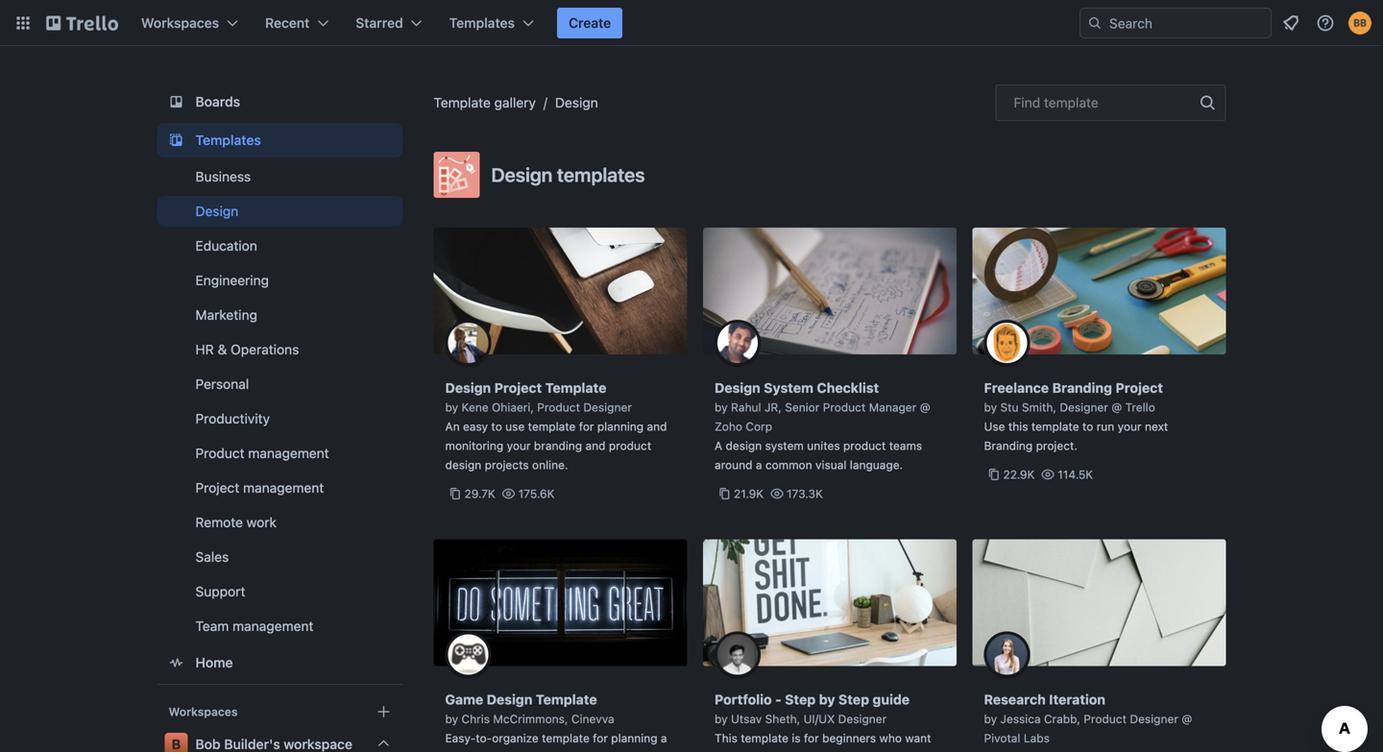Task type: locate. For each thing, give the bounding box(es) containing it.
mccrimmons,
[[493, 713, 568, 726]]

1 vertical spatial a
[[661, 732, 667, 745]]

1 vertical spatial your
[[507, 439, 531, 453]]

education link
[[157, 231, 403, 261]]

@
[[920, 401, 931, 414], [1112, 401, 1123, 414], [1182, 713, 1193, 726]]

search image
[[1088, 15, 1103, 31]]

template right find
[[1044, 95, 1099, 111]]

template
[[434, 95, 491, 111], [545, 380, 607, 396], [536, 692, 597, 708]]

project up ohiaeri, at the bottom left of page
[[495, 380, 542, 396]]

branding
[[534, 439, 582, 453]]

0 horizontal spatial @
[[920, 401, 931, 414]]

product up branding
[[537, 401, 580, 414]]

portfolio - step by step guide by utsav sheth, ui/ux designer this template is for beginners who want to make a portfolio for their next job.
[[715, 692, 932, 752]]

template up branding
[[545, 380, 607, 396]]

to left run
[[1083, 420, 1094, 433]]

trello
[[1126, 401, 1156, 414]]

design right design icon
[[492, 163, 553, 186]]

0 vertical spatial planning
[[598, 420, 644, 433]]

2 vertical spatial template
[[536, 692, 597, 708]]

template inside freelance branding project by stu smith, designer @ trello use this template to run your next branding project.
[[1032, 420, 1080, 433]]

product inside design system checklist by rahul jr, senior product manager @ zoho corp a design system unites product teams around a common visual language.
[[844, 439, 886, 453]]

management down the product management 'link'
[[243, 480, 324, 496]]

chris mccrimmons, cinevva image
[[445, 632, 492, 678]]

1 vertical spatial templates
[[196, 132, 261, 148]]

0 vertical spatial template
[[434, 95, 491, 111]]

workspaces down home
[[169, 705, 238, 719]]

0 horizontal spatial next
[[866, 751, 890, 752]]

to
[[491, 420, 502, 433], [1083, 420, 1094, 433], [715, 751, 726, 752]]

1 horizontal spatial templates
[[449, 15, 515, 31]]

product down the checklist
[[823, 401, 866, 414]]

templates inside dropdown button
[[449, 15, 515, 31]]

template for design
[[536, 692, 597, 708]]

sales
[[196, 549, 229, 565]]

@ inside freelance branding project by stu smith, designer @ trello use this template to run your next branding project.
[[1112, 401, 1123, 414]]

project. up '114.5k'
[[1036, 439, 1078, 453]]

1 vertical spatial template
[[545, 380, 607, 396]]

project. inside game design template by chris mccrimmons, cinevva easy-to-organize template for planning a video game project.
[[511, 751, 553, 752]]

next
[[1145, 420, 1169, 433], [866, 751, 890, 752]]

0 vertical spatial a
[[756, 458, 762, 472]]

by inside design project template by kene ohiaeri, product designer an easy to use template for planning and monitoring your branding and product design projects online.
[[445, 401, 459, 414]]

design right "gallery"
[[555, 95, 598, 111]]

home image
[[165, 652, 188, 675]]

product management
[[196, 445, 329, 461]]

sheth,
[[766, 713, 801, 726]]

0 vertical spatial workspaces
[[141, 15, 219, 31]]

a inside game design template by chris mccrimmons, cinevva easy-to-organize template for planning a video game project.
[[661, 732, 667, 745]]

design down monitoring
[[445, 458, 482, 472]]

1 horizontal spatial product
[[844, 439, 886, 453]]

by inside freelance branding project by stu smith, designer @ trello use this template to run your next branding project.
[[984, 401, 998, 414]]

designer up beginners
[[839, 713, 887, 726]]

branding down the "this"
[[984, 439, 1033, 453]]

project management link
[[157, 473, 403, 504]]

to down this
[[715, 751, 726, 752]]

0 vertical spatial templates
[[449, 15, 515, 31]]

1 horizontal spatial project
[[495, 380, 542, 396]]

open information menu image
[[1316, 13, 1336, 33]]

product up language.
[[844, 439, 886, 453]]

your
[[1118, 420, 1142, 433], [507, 439, 531, 453]]

by inside design system checklist by rahul jr, senior product manager @ zoho corp a design system unites product teams around a common visual language.
[[715, 401, 728, 414]]

0 vertical spatial design
[[726, 439, 762, 453]]

Find template field
[[996, 85, 1227, 121]]

project.
[[1036, 439, 1078, 453], [511, 751, 553, 752]]

templates up the business
[[196, 132, 261, 148]]

1 horizontal spatial branding
[[1053, 380, 1113, 396]]

by up zoho
[[715, 401, 728, 414]]

0 vertical spatial management
[[248, 445, 329, 461]]

by for step
[[819, 692, 836, 708]]

guide
[[873, 692, 910, 708]]

design link right "gallery"
[[555, 95, 598, 111]]

0 vertical spatial branding
[[1053, 380, 1113, 396]]

crabb,
[[1045, 713, 1081, 726]]

114.5k
[[1058, 468, 1094, 481]]

1 vertical spatial next
[[866, 751, 890, 752]]

@ inside research iteration by jessica crabb, product designer @ pivotal labs
[[1182, 713, 1193, 726]]

project. down organize
[[511, 751, 553, 752]]

1 horizontal spatial next
[[1145, 420, 1169, 433]]

management down productivity link
[[248, 445, 329, 461]]

marketing
[[196, 307, 257, 323]]

home link
[[157, 646, 403, 680]]

designer inside freelance branding project by stu smith, designer @ trello use this template to run your next branding project.
[[1060, 401, 1109, 414]]

@ for freelance
[[1112, 401, 1123, 414]]

product down productivity
[[196, 445, 245, 461]]

branding
[[1053, 380, 1113, 396], [984, 439, 1033, 453]]

template up the cinevva
[[536, 692, 597, 708]]

by up "ui/ux"
[[819, 692, 836, 708]]

0 horizontal spatial branding
[[984, 439, 1033, 453]]

cinevva
[[572, 713, 615, 726]]

0 vertical spatial your
[[1118, 420, 1142, 433]]

teams
[[890, 439, 923, 453]]

a left this
[[661, 732, 667, 745]]

design up "around"
[[726, 439, 762, 453]]

for inside game design template by chris mccrimmons, cinevva easy-to-organize template for planning a video game project.
[[593, 732, 608, 745]]

template inside field
[[1044, 95, 1099, 111]]

by for chris
[[445, 713, 459, 726]]

education
[[196, 238, 257, 254]]

template gallery link
[[434, 95, 536, 111]]

1 step from the left
[[785, 692, 816, 708]]

to left use on the bottom
[[491, 420, 502, 433]]

0 horizontal spatial design link
[[157, 196, 403, 227]]

starred button
[[344, 8, 434, 38]]

to inside design project template by kene ohiaeri, product designer an easy to use template for planning and monitoring your branding and product design projects online.
[[491, 420, 502, 433]]

workspaces up board image
[[141, 15, 219, 31]]

your down trello
[[1118, 420, 1142, 433]]

system
[[766, 439, 804, 453]]

create button
[[557, 8, 623, 38]]

0 horizontal spatial templates
[[196, 132, 261, 148]]

0 horizontal spatial design
[[445, 458, 482, 472]]

design up kene
[[445, 380, 491, 396]]

smith,
[[1022, 401, 1057, 414]]

for down the cinevva
[[593, 732, 608, 745]]

management down the support link
[[233, 618, 314, 634]]

template inside game design template by chris mccrimmons, cinevva easy-to-organize template for planning a video game project.
[[536, 692, 597, 708]]

and right branding
[[586, 439, 606, 453]]

game
[[478, 751, 508, 752]]

recent button
[[254, 8, 340, 38]]

template for project
[[545, 380, 607, 396]]

design inside design project template by kene ohiaeri, product designer an easy to use template for planning and monitoring your branding and product design projects online.
[[445, 380, 491, 396]]

product inside design project template by kene ohiaeri, product designer an easy to use template for planning and monitoring your branding and product design projects online.
[[537, 401, 580, 414]]

and
[[647, 420, 667, 433], [586, 439, 606, 453]]

design templates
[[492, 163, 645, 186]]

1 vertical spatial project.
[[511, 751, 553, 752]]

monitoring
[[445, 439, 504, 453]]

product
[[537, 401, 580, 414], [823, 401, 866, 414], [196, 445, 245, 461], [1084, 713, 1127, 726]]

2 vertical spatial management
[[233, 618, 314, 634]]

next down who
[[866, 751, 890, 752]]

1 horizontal spatial step
[[839, 692, 870, 708]]

by left stu
[[984, 401, 998, 414]]

planning inside game design template by chris mccrimmons, cinevva easy-to-organize template for planning a video game project.
[[611, 732, 658, 745]]

designer right ohiaeri, at the bottom left of page
[[584, 401, 632, 414]]

2 vertical spatial a
[[761, 751, 768, 752]]

gallery
[[494, 95, 536, 111]]

1 product from the left
[[609, 439, 652, 453]]

make
[[729, 751, 758, 752]]

product down the iteration
[[1084, 713, 1127, 726]]

unites
[[807, 439, 840, 453]]

1 horizontal spatial and
[[647, 420, 667, 433]]

0 horizontal spatial your
[[507, 439, 531, 453]]

&
[[218, 342, 227, 357]]

research iteration by jessica crabb, product designer @ pivotal labs
[[984, 692, 1193, 745]]

designer
[[584, 401, 632, 414], [1060, 401, 1109, 414], [839, 713, 887, 726], [1130, 713, 1179, 726]]

template up the make
[[741, 732, 789, 745]]

hr
[[196, 342, 214, 357]]

a
[[715, 439, 723, 453]]

0 vertical spatial design link
[[555, 95, 598, 111]]

next down trello
[[1145, 420, 1169, 433]]

ui/ux
[[804, 713, 835, 726]]

project management
[[196, 480, 324, 496]]

0 horizontal spatial to
[[491, 420, 502, 433]]

a right "around"
[[756, 458, 762, 472]]

research
[[984, 692, 1046, 708]]

1 horizontal spatial your
[[1118, 420, 1142, 433]]

by up the pivotal
[[984, 713, 998, 726]]

around
[[715, 458, 753, 472]]

1 horizontal spatial project.
[[1036, 439, 1078, 453]]

product right branding
[[609, 439, 652, 453]]

1 vertical spatial branding
[[984, 439, 1033, 453]]

and left zoho
[[647, 420, 667, 433]]

step
[[785, 692, 816, 708], [839, 692, 870, 708]]

1 vertical spatial design
[[445, 458, 482, 472]]

easy-
[[445, 732, 476, 745]]

1 vertical spatial planning
[[611, 732, 658, 745]]

primary element
[[0, 0, 1384, 46]]

step right the - at the right of page
[[785, 692, 816, 708]]

template down smith,
[[1032, 420, 1080, 433]]

back to home image
[[46, 8, 118, 38]]

1 horizontal spatial @
[[1112, 401, 1123, 414]]

online.
[[532, 458, 568, 472]]

product
[[609, 439, 652, 453], [844, 439, 886, 453]]

design up rahul
[[715, 380, 761, 396]]

for
[[579, 420, 594, 433], [593, 732, 608, 745], [804, 732, 819, 745], [820, 751, 835, 752]]

workspaces inside dropdown button
[[141, 15, 219, 31]]

designer up run
[[1060, 401, 1109, 414]]

management
[[248, 445, 329, 461], [243, 480, 324, 496], [233, 618, 314, 634]]

project up trello
[[1116, 380, 1164, 396]]

stu smith, designer @ trello image
[[984, 320, 1031, 366]]

for right is
[[804, 732, 819, 745]]

0 horizontal spatial product
[[609, 439, 652, 453]]

your down use on the bottom
[[507, 439, 531, 453]]

utsav sheth, ui/ux designer image
[[715, 632, 761, 678]]

2 horizontal spatial project
[[1116, 380, 1164, 396]]

2 product from the left
[[844, 439, 886, 453]]

board image
[[165, 90, 188, 113]]

remote work link
[[157, 507, 403, 538]]

design up mccrimmons,
[[487, 692, 533, 708]]

portfolio
[[771, 751, 817, 752]]

workspaces
[[141, 15, 219, 31], [169, 705, 238, 719]]

kene
[[462, 401, 489, 414]]

by inside game design template by chris mccrimmons, cinevva easy-to-organize template for planning a video game project.
[[445, 713, 459, 726]]

by up an
[[445, 401, 459, 414]]

template
[[1044, 95, 1099, 111], [528, 420, 576, 433], [1032, 420, 1080, 433], [542, 732, 590, 745], [741, 732, 789, 745]]

0 horizontal spatial project
[[196, 480, 240, 496]]

corp
[[746, 420, 773, 433]]

0 vertical spatial next
[[1145, 420, 1169, 433]]

1 horizontal spatial design link
[[555, 95, 598, 111]]

stu
[[1001, 401, 1019, 414]]

branding up run
[[1053, 380, 1113, 396]]

2 horizontal spatial to
[[1083, 420, 1094, 433]]

template down the cinevva
[[542, 732, 590, 745]]

template inside design project template by kene ohiaeri, product designer an easy to use template for planning and monitoring your branding and product design projects online.
[[545, 380, 607, 396]]

template left "gallery"
[[434, 95, 491, 111]]

an
[[445, 420, 460, 433]]

1 vertical spatial management
[[243, 480, 324, 496]]

2 horizontal spatial @
[[1182, 713, 1193, 726]]

template up branding
[[528, 420, 576, 433]]

product inside design system checklist by rahul jr, senior product manager @ zoho corp a design system unites product teams around a common visual language.
[[823, 401, 866, 414]]

1 vertical spatial and
[[586, 439, 606, 453]]

hr & operations
[[196, 342, 299, 357]]

template inside design project template by kene ohiaeri, product designer an easy to use template for planning and monitoring your branding and product design projects online.
[[528, 420, 576, 433]]

step left guide
[[839, 692, 870, 708]]

project inside freelance branding project by stu smith, designer @ trello use this template to run your next branding project.
[[1116, 380, 1164, 396]]

2 step from the left
[[839, 692, 870, 708]]

your inside freelance branding project by stu smith, designer @ trello use this template to run your next branding project.
[[1118, 420, 1142, 433]]

1 horizontal spatial to
[[715, 751, 726, 752]]

project up remote
[[196, 480, 240, 496]]

sales link
[[157, 542, 403, 573]]

0 horizontal spatial step
[[785, 692, 816, 708]]

jr,
[[765, 401, 782, 414]]

a right the make
[[761, 751, 768, 752]]

freelance
[[984, 380, 1049, 396]]

designer inside research iteration by jessica crabb, product designer @ pivotal labs
[[1130, 713, 1179, 726]]

jessica crabb, product designer @ pivotal labs image
[[984, 632, 1031, 678]]

0 vertical spatial project.
[[1036, 439, 1078, 453]]

templates up template gallery 'link'
[[449, 15, 515, 31]]

productivity link
[[157, 404, 403, 434]]

template inside game design template by chris mccrimmons, cinevva easy-to-organize template for planning a video game project.
[[542, 732, 590, 745]]

pivotal
[[984, 732, 1021, 745]]

0 horizontal spatial project.
[[511, 751, 553, 752]]

for left the their
[[820, 751, 835, 752]]

management inside 'link'
[[248, 445, 329, 461]]

engineering link
[[157, 265, 403, 296]]

design system checklist by rahul jr, senior product manager @ zoho corp a design system unites product teams around a common visual language.
[[715, 380, 931, 472]]

1 horizontal spatial design
[[726, 439, 762, 453]]

@ for research
[[1182, 713, 1193, 726]]

for up branding
[[579, 420, 594, 433]]

design link up education link
[[157, 196, 403, 227]]

by up easy-
[[445, 713, 459, 726]]

designer right crabb,
[[1130, 713, 1179, 726]]



Task type: vqa. For each thing, say whether or not it's contained in the screenshot.
the inside go beyond the board with views work out of trello's signature boards – or out of a timeline, table, calendar, and more.
no



Task type: describe. For each thing, give the bounding box(es) containing it.
support link
[[157, 577, 403, 607]]

use
[[506, 420, 525, 433]]

product inside 'link'
[[196, 445, 245, 461]]

design inside design project template by kene ohiaeri, product designer an easy to use template for planning and monitoring your branding and product design projects online.
[[445, 458, 482, 472]]

your inside design project template by kene ohiaeri, product designer an easy to use template for planning and monitoring your branding and product design projects online.
[[507, 439, 531, 453]]

design inside design system checklist by rahul jr, senior product manager @ zoho corp a design system unites product teams around a common visual language.
[[715, 380, 761, 396]]

game design template by chris mccrimmons, cinevva easy-to-organize template for planning a video game project.
[[445, 692, 667, 752]]

design down the business
[[196, 203, 239, 219]]

kene ohiaeri, product designer image
[[445, 320, 492, 366]]

system
[[764, 380, 814, 396]]

design project template by kene ohiaeri, product designer an easy to use template for planning and monitoring your branding and product design projects online.
[[445, 380, 667, 472]]

1 vertical spatial design link
[[157, 196, 403, 227]]

0 horizontal spatial and
[[586, 439, 606, 453]]

rahul jr, senior product manager @ zoho corp image
[[715, 320, 761, 366]]

utsav
[[731, 713, 762, 726]]

video
[[445, 751, 475, 752]]

by up this
[[715, 713, 728, 726]]

game
[[445, 692, 484, 708]]

boards
[[196, 94, 240, 110]]

-
[[776, 692, 782, 708]]

design inside game design template by chris mccrimmons, cinevva easy-to-organize template for planning a video game project.
[[487, 692, 533, 708]]

checklist
[[817, 380, 879, 396]]

want
[[906, 732, 932, 745]]

to-
[[476, 732, 492, 745]]

operations
[[231, 342, 299, 357]]

a inside portfolio - step by step guide by utsav sheth, ui/ux designer this template is for beginners who want to make a portfolio for their next job.
[[761, 751, 768, 752]]

support
[[196, 584, 245, 600]]

next inside freelance branding project by stu smith, designer @ trello use this template to run your next branding project.
[[1145, 420, 1169, 433]]

senior
[[785, 401, 820, 414]]

boards link
[[157, 85, 403, 119]]

designer inside portfolio - step by step guide by utsav sheth, ui/ux designer this template is for beginners who want to make a portfolio for their next job.
[[839, 713, 887, 726]]

management for project management
[[243, 480, 324, 496]]

team management link
[[157, 611, 403, 642]]

project inside project management link
[[196, 480, 240, 496]]

project inside design project template by kene ohiaeri, product designer an easy to use template for planning and monitoring your branding and product design projects online.
[[495, 380, 542, 396]]

remote work
[[196, 515, 277, 530]]

recent
[[265, 15, 310, 31]]

by inside research iteration by jessica crabb, product designer @ pivotal labs
[[984, 713, 998, 726]]

manager
[[869, 401, 917, 414]]

zoho
[[715, 420, 743, 433]]

for inside design project template by kene ohiaeri, product designer an easy to use template for planning and monitoring your branding and product design projects online.
[[579, 420, 594, 433]]

chris
[[462, 713, 490, 726]]

easy
[[463, 420, 488, 433]]

organize
[[492, 732, 539, 745]]

by for rahul
[[715, 401, 728, 414]]

project. inside freelance branding project by stu smith, designer @ trello use this template to run your next branding project.
[[1036, 439, 1078, 453]]

by for stu
[[984, 401, 998, 414]]

by for kene
[[445, 401, 459, 414]]

engineering
[[196, 272, 269, 288]]

who
[[880, 732, 902, 745]]

remote
[[196, 515, 243, 530]]

visual
[[816, 458, 847, 472]]

use
[[984, 420, 1006, 433]]

Search field
[[1103, 9, 1271, 37]]

21.9k
[[734, 487, 764, 501]]

1 vertical spatial workspaces
[[169, 705, 238, 719]]

a inside design system checklist by rahul jr, senior product manager @ zoho corp a design system unites product teams around a common visual language.
[[756, 458, 762, 472]]

template inside portfolio - step by step guide by utsav sheth, ui/ux designer this template is for beginners who want to make a portfolio for their next job.
[[741, 732, 789, 745]]

marketing link
[[157, 300, 403, 331]]

workspaces button
[[130, 8, 250, 38]]

labs
[[1024, 732, 1050, 745]]

personal
[[196, 376, 249, 392]]

management for product management
[[248, 445, 329, 461]]

design inside design system checklist by rahul jr, senior product manager @ zoho corp a design system unites product teams around a common visual language.
[[726, 439, 762, 453]]

work
[[247, 515, 277, 530]]

designer inside design project template by kene ohiaeri, product designer an easy to use template for planning and monitoring your branding and product design projects online.
[[584, 401, 632, 414]]

common
[[766, 458, 813, 472]]

productivity
[[196, 411, 270, 427]]

find template
[[1014, 95, 1099, 111]]

design icon image
[[434, 152, 480, 198]]

their
[[838, 751, 863, 752]]

product inside research iteration by jessica crabb, product designer @ pivotal labs
[[1084, 713, 1127, 726]]

freelance branding project by stu smith, designer @ trello use this template to run your next branding project.
[[984, 380, 1169, 453]]

job.
[[893, 751, 913, 752]]

22.9k
[[1004, 468, 1035, 481]]

next inside portfolio - step by step guide by utsav sheth, ui/ux designer this template is for beginners who want to make a portfolio for their next job.
[[866, 751, 890, 752]]

templates
[[557, 163, 645, 186]]

run
[[1097, 420, 1115, 433]]

business link
[[157, 161, 403, 192]]

product inside design project template by kene ohiaeri, product designer an easy to use template for planning and monitoring your branding and product design projects online.
[[609, 439, 652, 453]]

29.7k
[[465, 487, 496, 501]]

bob builder (bobbuilder40) image
[[1349, 12, 1372, 35]]

management for team management
[[233, 618, 314, 634]]

@ inside design system checklist by rahul jr, senior product manager @ zoho corp a design system unites product teams around a common visual language.
[[920, 401, 931, 414]]

hr & operations link
[[157, 334, 403, 365]]

portfolio
[[715, 692, 772, 708]]

template board image
[[165, 129, 188, 152]]

template gallery
[[434, 95, 536, 111]]

0 vertical spatial and
[[647, 420, 667, 433]]

personal link
[[157, 369, 403, 400]]

this
[[715, 732, 738, 745]]

templates link
[[157, 123, 403, 158]]

language.
[[850, 458, 903, 472]]

is
[[792, 732, 801, 745]]

starred
[[356, 15, 403, 31]]

175.6k
[[519, 487, 555, 501]]

iteration
[[1050, 692, 1106, 708]]

jessica
[[1001, 713, 1041, 726]]

rahul
[[731, 401, 762, 414]]

home
[[196, 655, 233, 671]]

create a workspace image
[[372, 701, 395, 724]]

templates button
[[438, 8, 546, 38]]

to inside freelance branding project by stu smith, designer @ trello use this template to run your next branding project.
[[1083, 420, 1094, 433]]

173.3k
[[787, 487, 823, 501]]

to inside portfolio - step by step guide by utsav sheth, ui/ux designer this template is for beginners who want to make a portfolio for their next job.
[[715, 751, 726, 752]]

create
[[569, 15, 611, 31]]

planning inside design project template by kene ohiaeri, product designer an easy to use template for planning and monitoring your branding and product design projects online.
[[598, 420, 644, 433]]

0 notifications image
[[1280, 12, 1303, 35]]



